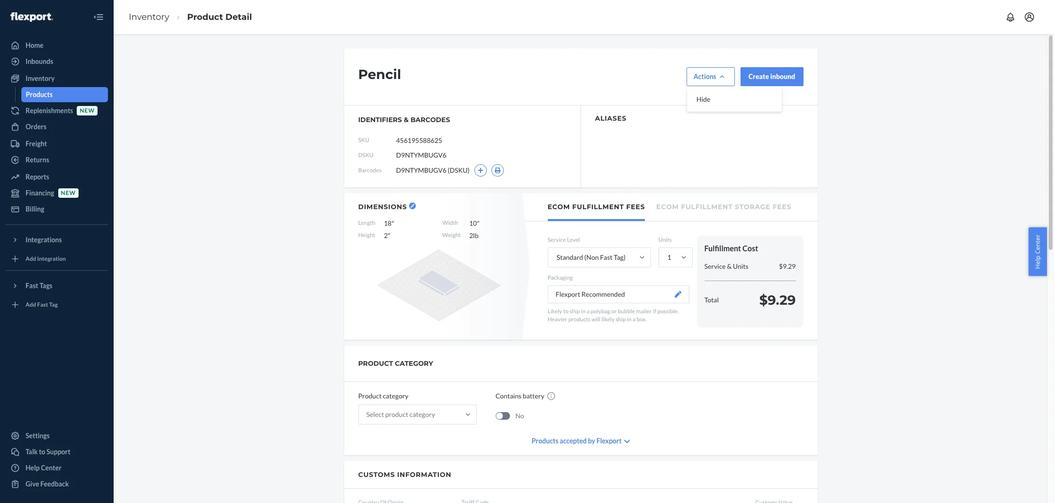 Task type: vqa. For each thing, say whether or not it's contained in the screenshot.
the lb
yes



Task type: describe. For each thing, give the bounding box(es) containing it.
fast tags button
[[6, 278, 108, 294]]

support
[[47, 448, 70, 456]]

identifiers
[[358, 116, 402, 124]]

create inbound
[[749, 72, 795, 81]]

or
[[611, 308, 617, 315]]

replenishments
[[26, 107, 73, 115]]

tag
[[49, 301, 58, 309]]

barcodes
[[358, 167, 382, 174]]

d9ntymbugv6 for d9ntymbugv6
[[396, 151, 447, 159]]

tab list containing ecom fulfillment fees
[[525, 193, 818, 222]]

inbounds link
[[6, 54, 108, 69]]

1 horizontal spatial flexport
[[597, 437, 622, 445]]

inbound
[[770, 72, 795, 81]]

will
[[592, 316, 600, 323]]

help center button
[[1029, 227, 1047, 276]]

polybag
[[591, 308, 610, 315]]

select product category
[[366, 411, 435, 419]]

actions
[[694, 72, 716, 81]]

2 lb
[[469, 232, 479, 240]]

storage
[[735, 203, 771, 211]]

home
[[26, 41, 43, 49]]

1 vertical spatial units
[[733, 262, 749, 270]]

close navigation image
[[93, 11, 104, 23]]

(non
[[584, 253, 599, 261]]

flexport inside button
[[556, 290, 580, 299]]

1 horizontal spatial a
[[633, 316, 636, 323]]

fulfillment up service & units
[[704, 244, 741, 253]]

service for service & units
[[704, 262, 726, 270]]

plus image
[[478, 168, 483, 173]]

length
[[358, 219, 375, 226]]

detail
[[225, 12, 252, 22]]

flexport recommended button
[[548, 286, 689, 304]]

weight
[[442, 232, 461, 239]]

18
[[384, 219, 392, 227]]

likely
[[548, 308, 562, 315]]

2 "
[[384, 232, 390, 240]]

dsku
[[358, 152, 374, 159]]

tag)
[[614, 253, 626, 261]]

billing
[[26, 205, 44, 213]]

talk
[[26, 448, 38, 456]]

mailer
[[636, 308, 652, 315]]

products accepted by flexport
[[532, 437, 622, 445]]

0 vertical spatial fast
[[600, 253, 613, 261]]

add fast tag link
[[6, 297, 108, 313]]

product detail link
[[187, 12, 252, 22]]

total
[[704, 296, 719, 304]]

standard
[[557, 253, 583, 261]]

product for product detail
[[187, 12, 223, 22]]

if
[[653, 308, 656, 315]]

$9.29 for total
[[759, 292, 796, 308]]

create
[[749, 72, 769, 81]]

help center link
[[6, 461, 108, 476]]

0 horizontal spatial category
[[383, 392, 408, 400]]

add fast tag
[[26, 301, 58, 309]]

ecom fulfillment fees
[[548, 203, 645, 211]]

to for talk
[[39, 448, 45, 456]]

product category
[[358, 359, 433, 368]]

returns link
[[6, 153, 108, 168]]

service & units
[[704, 262, 749, 270]]

information
[[397, 471, 451, 479]]

likely
[[602, 316, 615, 323]]

barcodes
[[411, 116, 450, 124]]

feedback
[[40, 480, 69, 488]]

fulfillment cost
[[704, 244, 758, 253]]

open account menu image
[[1024, 11, 1035, 23]]

$9.29 for service & units
[[779, 262, 796, 270]]

service for service level
[[548, 236, 566, 243]]

1 vertical spatial inventory
[[26, 74, 55, 82]]

level
[[567, 236, 580, 243]]

to for likely
[[563, 308, 569, 315]]

add integration
[[26, 255, 66, 263]]

contains
[[496, 392, 522, 400]]

customs information
[[358, 471, 451, 479]]

& for service
[[727, 262, 732, 270]]

new for replenishments
[[80, 107, 95, 114]]

sku
[[358, 137, 369, 144]]

" for 10 " height
[[477, 219, 480, 227]]

0 vertical spatial in
[[581, 308, 586, 315]]

integration
[[37, 255, 66, 263]]

fast tags
[[26, 282, 52, 290]]

ecom fulfillment storage fees
[[656, 203, 792, 211]]

freight link
[[6, 136, 108, 152]]

talk to support
[[26, 448, 70, 456]]

fulfillment for storage
[[681, 203, 733, 211]]

no
[[516, 412, 524, 420]]

1 vertical spatial category
[[410, 411, 435, 419]]

hide
[[697, 95, 710, 103]]

hide button
[[689, 89, 780, 110]]

0 vertical spatial units
[[659, 236, 672, 243]]

products
[[569, 316, 591, 323]]

add integration link
[[6, 251, 108, 267]]

reports
[[26, 173, 49, 181]]

10
[[469, 219, 477, 227]]

ecom for ecom fulfillment storage fees
[[656, 203, 679, 211]]

aliases
[[595, 114, 627, 123]]

products for products
[[26, 90, 53, 99]]

flexport recommended
[[556, 290, 625, 299]]



Task type: locate. For each thing, give the bounding box(es) containing it.
1 vertical spatial new
[[61, 190, 76, 197]]

" down dimensions on the top of the page
[[392, 219, 394, 227]]

inventory
[[129, 12, 169, 22], [26, 74, 55, 82]]

0 vertical spatial flexport
[[556, 290, 580, 299]]

integrations button
[[6, 233, 108, 248]]

0 horizontal spatial help center
[[26, 464, 62, 472]]

select
[[366, 411, 384, 419]]

customs
[[358, 471, 395, 479]]

units down fulfillment cost
[[733, 262, 749, 270]]

2 down 10
[[469, 232, 473, 240]]

ecom fulfillment fees tab
[[548, 193, 645, 221]]

flexport right by
[[597, 437, 622, 445]]

" down 18 "
[[388, 232, 390, 240]]

0 vertical spatial to
[[563, 308, 569, 315]]

fast inside fast tags dropdown button
[[26, 282, 38, 290]]

0 horizontal spatial flexport
[[556, 290, 580, 299]]

new for financing
[[61, 190, 76, 197]]

1 vertical spatial add
[[26, 301, 36, 309]]

1 vertical spatial a
[[633, 316, 636, 323]]

1 horizontal spatial units
[[733, 262, 749, 270]]

0 vertical spatial ship
[[570, 308, 580, 315]]

1 vertical spatial to
[[39, 448, 45, 456]]

service level
[[548, 236, 580, 243]]

category
[[395, 359, 433, 368]]

1 vertical spatial inventory link
[[6, 71, 108, 86]]

products left the accepted
[[532, 437, 559, 445]]

billing link
[[6, 202, 108, 217]]

1 horizontal spatial "
[[392, 219, 394, 227]]

accepted
[[560, 437, 587, 445]]

by
[[588, 437, 595, 445]]

product left detail
[[187, 12, 223, 22]]

width
[[442, 219, 458, 226]]

0 horizontal spatial "
[[388, 232, 390, 240]]

1 vertical spatial fast
[[26, 282, 38, 290]]

0 vertical spatial $9.29
[[779, 262, 796, 270]]

1 horizontal spatial center
[[1034, 235, 1042, 254]]

0 horizontal spatial a
[[587, 308, 590, 315]]

0 horizontal spatial &
[[404, 116, 409, 124]]

0 horizontal spatial service
[[548, 236, 566, 243]]

standard (non fast tag)
[[557, 253, 626, 261]]

d9ntymbugv6
[[396, 151, 447, 159], [396, 166, 447, 174]]

fulfillment inside ecom fulfillment storage fees tab
[[681, 203, 733, 211]]

fees inside tab
[[626, 203, 645, 211]]

in up products
[[581, 308, 586, 315]]

service left level
[[548, 236, 566, 243]]

in down bubble
[[627, 316, 632, 323]]

1 ecom from the left
[[548, 203, 570, 211]]

service down fulfillment cost
[[704, 262, 726, 270]]

10 " height
[[358, 219, 480, 239]]

1 horizontal spatial inventory link
[[129, 12, 169, 22]]

0 horizontal spatial inventory
[[26, 74, 55, 82]]

1 horizontal spatial products
[[532, 437, 559, 445]]

1 horizontal spatial category
[[410, 411, 435, 419]]

units
[[659, 236, 672, 243], [733, 262, 749, 270]]

1 vertical spatial d9ntymbugv6
[[396, 166, 447, 174]]

possible.
[[658, 308, 679, 315]]

0 vertical spatial center
[[1034, 235, 1042, 254]]

1 vertical spatial help
[[26, 464, 40, 472]]

ecom for ecom fulfillment fees
[[548, 203, 570, 211]]

0 horizontal spatial units
[[659, 236, 672, 243]]

0 vertical spatial products
[[26, 90, 53, 99]]

breadcrumbs navigation
[[121, 3, 260, 31]]

add left integration
[[26, 255, 36, 263]]

fulfillment up level
[[572, 203, 624, 211]]

center inside button
[[1034, 235, 1042, 254]]

2 2 from the left
[[469, 232, 473, 240]]

products up replenishments
[[26, 90, 53, 99]]

0 vertical spatial &
[[404, 116, 409, 124]]

0 horizontal spatial ship
[[570, 308, 580, 315]]

fulfillment inside ecom fulfillment fees tab
[[572, 203, 624, 211]]

0 horizontal spatial inventory link
[[6, 71, 108, 86]]

1 d9ntymbugv6 from the top
[[396, 151, 447, 159]]

pen image
[[675, 291, 681, 298]]

1 vertical spatial product
[[358, 392, 382, 400]]

0 vertical spatial d9ntymbugv6
[[396, 151, 447, 159]]

in
[[581, 308, 586, 315], [627, 316, 632, 323]]

0 horizontal spatial product
[[187, 12, 223, 22]]

pencil alt image
[[411, 204, 415, 208]]

fulfillment left storage
[[681, 203, 733, 211]]

integrations
[[26, 236, 62, 244]]

0 vertical spatial new
[[80, 107, 95, 114]]

fees inside tab
[[773, 203, 792, 211]]

" up lb
[[477, 219, 480, 227]]

1 vertical spatial help center
[[26, 464, 62, 472]]

print image
[[494, 168, 501, 173]]

to inside likely to ship in a polybag or bubble mailer if possible. heavier products will likely ship in a box.
[[563, 308, 569, 315]]

help center inside button
[[1034, 235, 1042, 269]]

1 horizontal spatial new
[[80, 107, 95, 114]]

d9ntymbugv6 for d9ntymbugv6 (dsku)
[[396, 166, 447, 174]]

1 horizontal spatial fees
[[773, 203, 792, 211]]

flexport
[[556, 290, 580, 299], [597, 437, 622, 445]]

0 horizontal spatial help
[[26, 464, 40, 472]]

2 d9ntymbugv6 from the top
[[396, 166, 447, 174]]

fast left the tag)
[[600, 253, 613, 261]]

0 horizontal spatial center
[[41, 464, 62, 472]]

fast left 'tags'
[[26, 282, 38, 290]]

"
[[392, 219, 394, 227], [477, 219, 480, 227], [388, 232, 390, 240]]

product
[[187, 12, 223, 22], [358, 392, 382, 400]]

category right 'product'
[[410, 411, 435, 419]]

0 horizontal spatial fees
[[626, 203, 645, 211]]

product
[[358, 359, 393, 368]]

fulfillment
[[572, 203, 624, 211], [681, 203, 733, 211], [704, 244, 741, 253]]

0 vertical spatial category
[[383, 392, 408, 400]]

add for add fast tag
[[26, 301, 36, 309]]

0 vertical spatial product
[[187, 12, 223, 22]]

0 vertical spatial inventory
[[129, 12, 169, 22]]

&
[[404, 116, 409, 124], [727, 262, 732, 270]]

0 horizontal spatial to
[[39, 448, 45, 456]]

$9.29
[[779, 262, 796, 270], [759, 292, 796, 308]]

fast left tag on the left of page
[[37, 301, 48, 309]]

to right the talk
[[39, 448, 45, 456]]

fast inside add fast tag link
[[37, 301, 48, 309]]

0 horizontal spatial in
[[581, 308, 586, 315]]

0 vertical spatial inventory link
[[129, 12, 169, 22]]

battery
[[523, 392, 544, 400]]

2 ecom from the left
[[656, 203, 679, 211]]

0 vertical spatial help
[[1034, 256, 1042, 269]]

1 horizontal spatial in
[[627, 316, 632, 323]]

settings
[[26, 432, 50, 440]]

1 horizontal spatial ecom
[[656, 203, 679, 211]]

fast
[[600, 253, 613, 261], [26, 282, 38, 290], [37, 301, 48, 309]]

flexport logo image
[[10, 12, 53, 22]]

to right likely
[[563, 308, 569, 315]]

fulfillment for fees
[[572, 203, 624, 211]]

1 horizontal spatial product
[[358, 392, 382, 400]]

" for 2 "
[[388, 232, 390, 240]]

tab list
[[525, 193, 818, 222]]

2 fees from the left
[[773, 203, 792, 211]]

inbounds
[[26, 57, 53, 65]]

pencil
[[358, 66, 401, 82]]

new
[[80, 107, 95, 114], [61, 190, 76, 197]]

help center
[[1034, 235, 1042, 269], [26, 464, 62, 472]]

2 add from the top
[[26, 301, 36, 309]]

1 horizontal spatial to
[[563, 308, 569, 315]]

1 horizontal spatial inventory
[[129, 12, 169, 22]]

2 down 18
[[384, 232, 388, 240]]

None text field
[[396, 131, 467, 149]]

ship up products
[[570, 308, 580, 315]]

ecom
[[548, 203, 570, 211], [656, 203, 679, 211]]

2 horizontal spatial "
[[477, 219, 480, 227]]

1 vertical spatial service
[[704, 262, 726, 270]]

1 horizontal spatial ship
[[616, 316, 626, 323]]

new down reports link
[[61, 190, 76, 197]]

" for 18 "
[[392, 219, 394, 227]]

d9ntymbugv6 (dsku)
[[396, 166, 470, 174]]

2 for "
[[384, 232, 388, 240]]

2 for lb
[[469, 232, 473, 240]]

1 add from the top
[[26, 255, 36, 263]]

orders
[[26, 123, 47, 131]]

freight
[[26, 140, 47, 148]]

heavier
[[548, 316, 567, 323]]

1 vertical spatial &
[[727, 262, 732, 270]]

1 fees from the left
[[626, 203, 645, 211]]

0 vertical spatial a
[[587, 308, 590, 315]]

home link
[[6, 38, 108, 53]]

ship down bubble
[[616, 316, 626, 323]]

lb
[[473, 232, 479, 240]]

product inside breadcrumbs navigation
[[187, 12, 223, 22]]

service
[[548, 236, 566, 243], [704, 262, 726, 270]]

units up 1
[[659, 236, 672, 243]]

a left box.
[[633, 316, 636, 323]]

add down fast tags
[[26, 301, 36, 309]]

product up select in the left of the page
[[358, 392, 382, 400]]

& down fulfillment cost
[[727, 262, 732, 270]]

d9ntymbugv6 up d9ntymbugv6 (dsku)
[[396, 151, 447, 159]]

category
[[383, 392, 408, 400], [410, 411, 435, 419]]

fees
[[626, 203, 645, 211], [773, 203, 792, 211]]

cost
[[743, 244, 758, 253]]

1 vertical spatial products
[[532, 437, 559, 445]]

give feedback button
[[6, 477, 108, 492]]

settings link
[[6, 429, 108, 444]]

inventory inside breadcrumbs navigation
[[129, 12, 169, 22]]

1 vertical spatial flexport
[[597, 437, 622, 445]]

recommended
[[582, 290, 625, 299]]

0 horizontal spatial ecom
[[548, 203, 570, 211]]

1 horizontal spatial service
[[704, 262, 726, 270]]

bubble
[[618, 308, 635, 315]]

18 "
[[384, 219, 394, 227]]

products link
[[21, 87, 108, 102]]

0 horizontal spatial 2
[[384, 232, 388, 240]]

products for products accepted by flexport
[[532, 437, 559, 445]]

chevron down image
[[624, 439, 630, 445]]

open notifications image
[[1005, 11, 1016, 23]]

create inbound button
[[741, 67, 803, 86]]

ecom inside tab
[[656, 203, 679, 211]]

give
[[26, 480, 39, 488]]

0 vertical spatial add
[[26, 255, 36, 263]]

new down products link
[[80, 107, 95, 114]]

ecom fulfillment storage fees tab
[[656, 193, 792, 219]]

talk to support button
[[6, 445, 108, 460]]

product
[[385, 411, 408, 419]]

1 horizontal spatial 2
[[469, 232, 473, 240]]

1 vertical spatial $9.29
[[759, 292, 796, 308]]

height
[[358, 232, 375, 239]]

(dsku)
[[448, 166, 470, 174]]

to inside talk to support button
[[39, 448, 45, 456]]

1 2 from the left
[[384, 232, 388, 240]]

1 horizontal spatial help center
[[1034, 235, 1042, 269]]

1 vertical spatial center
[[41, 464, 62, 472]]

0 horizontal spatial new
[[61, 190, 76, 197]]

0 vertical spatial service
[[548, 236, 566, 243]]

product for product category
[[358, 392, 382, 400]]

ecom inside tab
[[548, 203, 570, 211]]

0 horizontal spatial products
[[26, 90, 53, 99]]

inventory link
[[129, 12, 169, 22], [6, 71, 108, 86]]

orders link
[[6, 119, 108, 135]]

" inside 10 " height
[[477, 219, 480, 227]]

contains battery
[[496, 392, 544, 400]]

category up 'product'
[[383, 392, 408, 400]]

0 vertical spatial help center
[[1034, 235, 1042, 269]]

flexport down packaging
[[556, 290, 580, 299]]

likely to ship in a polybag or bubble mailer if possible. heavier products will likely ship in a box.
[[548, 308, 679, 323]]

1 horizontal spatial &
[[727, 262, 732, 270]]

help inside button
[[1034, 256, 1042, 269]]

returns
[[26, 156, 49, 164]]

add for add integration
[[26, 255, 36, 263]]

reports link
[[6, 170, 108, 185]]

& for identifiers
[[404, 116, 409, 124]]

product category
[[358, 392, 408, 400]]

& left barcodes on the left of page
[[404, 116, 409, 124]]

1 vertical spatial ship
[[616, 316, 626, 323]]

identifiers & barcodes
[[358, 116, 450, 124]]

a up products
[[587, 308, 590, 315]]

2 vertical spatial fast
[[37, 301, 48, 309]]

d9ntymbugv6 up pencil alt icon
[[396, 166, 447, 174]]

1 horizontal spatial help
[[1034, 256, 1042, 269]]

1 vertical spatial in
[[627, 316, 632, 323]]

tags
[[40, 282, 52, 290]]

dimensions
[[358, 203, 407, 211]]



